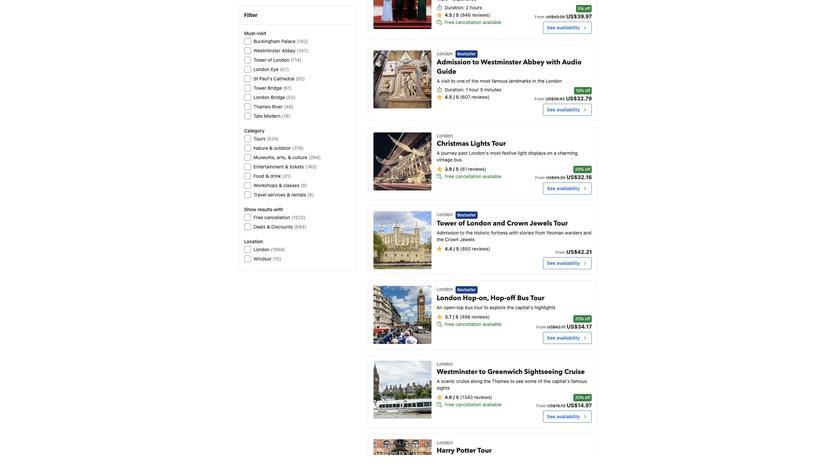 Task type: describe. For each thing, give the bounding box(es) containing it.
us$32.79
[[566, 96, 592, 102]]

5 for (498 reviews)
[[456, 314, 459, 320]]

with inside tower of london and crown jewels tour admission to the historic fortress with stories from yeoman warders and the crown jewels
[[509, 230, 518, 236]]

st
[[254, 76, 258, 81]]

explore
[[490, 305, 506, 310]]

duration: for us$32.79
[[445, 87, 465, 93]]

free up deals at the left of the page
[[254, 215, 263, 220]]

availability for tower of london and crown jewels tour
[[557, 260, 580, 266]]

& for outdoor
[[269, 145, 273, 151]]

4.4 / 5 (850 reviews)
[[445, 246, 490, 252]]

christmas
[[437, 139, 469, 148]]

1
[[466, 87, 468, 93]]

free cancellation available for westminster
[[445, 402, 502, 408]]

workshops & classes (8)
[[254, 183, 307, 188]]

modern
[[264, 113, 281, 119]]

outdoor
[[274, 145, 291, 151]]

london inside admission to westminster abbey with audio guide a visit to one of the most famous landmarks in the london
[[546, 78, 562, 84]]

us$40.20
[[546, 175, 565, 180]]

river
[[272, 104, 283, 110]]

tour for jewels
[[554, 219, 568, 228]]

free down 4.5 / 5 (846 reviews)
[[445, 19, 454, 25]]

(114)
[[291, 57, 301, 63]]

nature & outdoor (318)
[[254, 145, 304, 151]]

sightseeing
[[524, 368, 563, 377]]

london westminster to greenwich sightseeing cruise a scenic cruise along the thames to see some of the capital's famous sights
[[437, 361, 587, 391]]

workshops
[[254, 183, 278, 188]]

availability for christmas lights tour
[[557, 186, 580, 191]]

(15)
[[273, 256, 281, 262]]

/ for (61
[[453, 166, 455, 172]]

a inside london christmas lights tour a journey past london's most festive light displays on a charming vintage bus
[[437, 150, 440, 156]]

stories
[[520, 230, 534, 236]]

tickets
[[290, 164, 304, 170]]

(18)
[[282, 113, 291, 119]]

visit inside admission to westminster abbey with audio guide a visit to one of the most famous landmarks in the london
[[441, 78, 450, 84]]

bestseller for to
[[457, 51, 476, 57]]

1 hop- from the left
[[463, 294, 479, 303]]

see for london hop-on, hop-off bus tour
[[547, 335, 556, 341]]

0 vertical spatial (8)
[[301, 183, 307, 188]]

see availability for westminster to greenwich sightseeing cruise
[[547, 414, 580, 420]]

5 right "hour"
[[480, 87, 483, 93]]

hour
[[469, 87, 479, 93]]

fortress
[[491, 230, 508, 236]]

london (1858)
[[254, 247, 285, 252]]

us$42.71
[[547, 325, 566, 330]]

(61)
[[283, 85, 292, 91]]

us$42.21
[[567, 249, 592, 255]]

4.5 / 5 (846 reviews)
[[445, 12, 490, 18]]

10%
[[576, 88, 584, 93]]

with inside admission to westminster abbey with audio guide a visit to one of the most famous landmarks in the london
[[546, 58, 561, 67]]

free for christmas lights tour
[[445, 174, 454, 179]]

show
[[244, 207, 256, 212]]

sights
[[437, 385, 450, 391]]

admission to westminster abbey with audio guide image
[[373, 50, 432, 108]]

food
[[254, 173, 264, 179]]

(67)
[[280, 66, 289, 72]]

cancellation up deals & discounts (684)
[[264, 215, 290, 220]]

to left one
[[451, 78, 456, 84]]

tour inside london christmas lights tour a journey past london's most festive light displays on a charming vintage bus
[[492, 139, 506, 148]]

see availability for admission to westminster abbey with audio guide
[[547, 107, 580, 113]]

tower for (114)
[[254, 57, 266, 63]]

4.6 / 5 (1340 reviews)
[[445, 395, 492, 400]]

tower for and
[[437, 219, 457, 228]]

museums, arts, & culture (264)
[[254, 155, 321, 160]]

reviews) for 4.5 / 5 (846 reviews)
[[472, 12, 490, 18]]

show results with
[[244, 207, 283, 212]]

available for hop-
[[483, 321, 502, 327]]

from for westminster to greenwich sightseeing cruise
[[537, 404, 546, 409]]

1 see from the top
[[547, 25, 556, 30]]

scenic
[[441, 379, 455, 384]]

1 vertical spatial and
[[584, 230, 592, 236]]

thames river (48)
[[254, 104, 294, 110]]

london inside the "london westminster to greenwich sightseeing cruise a scenic cruise along the thames to see some of the capital's famous sights"
[[437, 361, 453, 367]]

(846
[[460, 12, 471, 18]]

food & drink (31)
[[254, 173, 291, 179]]

top
[[457, 305, 464, 310]]

bus inside london christmas lights tour a journey past london's most festive light displays on a charming vintage bus
[[454, 157, 462, 163]]

1 vertical spatial tower
[[254, 85, 266, 91]]

from for christmas lights tour
[[535, 175, 545, 180]]

4.5 for us$39.97
[[445, 12, 452, 18]]

us$32.16
[[567, 174, 592, 180]]

journey
[[441, 150, 457, 156]]

warders
[[565, 230, 582, 236]]

free for westminster to greenwich sightseeing cruise
[[445, 402, 454, 408]]

museums,
[[254, 155, 276, 160]]

us$36.43
[[546, 97, 565, 102]]

duration: for us$39.97
[[445, 5, 465, 10]]

us$18.72
[[548, 404, 566, 409]]

duration: 2 hours
[[445, 5, 482, 10]]

from inside from us$42.21
[[556, 250, 565, 255]]

3.9 / 5 (61 reviews)
[[445, 166, 486, 172]]

to inside tower of london and crown jewels tour admission to the historic fortress with stories from yeoman warders and the crown jewels
[[460, 230, 465, 236]]

0 horizontal spatial visit
[[257, 30, 266, 36]]

& down classes
[[287, 192, 290, 198]]

free cancellation available for hop-
[[445, 321, 502, 327]]

cancellation for hop-
[[456, 321, 482, 327]]

(850
[[461, 246, 471, 252]]

0 vertical spatial crown
[[507, 219, 528, 228]]

reviews) for 3.9 / 5 (61 reviews)
[[468, 166, 486, 172]]

tower of london and crown jewels tour admission to the historic fortress with stories from yeoman warders and the crown jewels
[[437, 219, 592, 242]]

from for london hop-on, hop-off bus tour
[[537, 325, 546, 330]]

cancellation down 4.5 / 5 (846 reviews)
[[456, 19, 482, 25]]

guide
[[437, 67, 456, 76]]

famous inside admission to westminster abbey with audio guide a visit to one of the most famous landmarks in the london
[[492, 78, 508, 84]]

on,
[[479, 294, 489, 303]]

off inside 5% off from us$42.08 us$39.97
[[585, 6, 590, 11]]

& for classes
[[279, 183, 282, 188]]

5 for (607 reviews)
[[456, 94, 459, 100]]

5 for (1340 reviews)
[[456, 395, 459, 400]]

off for admission to westminster abbey with audio guide
[[585, 88, 590, 93]]

& right the 'arts,'
[[288, 155, 291, 160]]

buckingham palace (162)
[[254, 38, 308, 44]]

westminster to greenwich sightseeing cruise image
[[373, 361, 432, 419]]

off for westminster to greenwich sightseeing cruise
[[585, 395, 590, 400]]

along
[[471, 379, 483, 384]]

travel
[[254, 192, 266, 198]]

(318)
[[292, 145, 304, 151]]

(1522)
[[292, 215, 306, 220]]

reviews) for 4.5 / 5 (607 reviews)
[[472, 94, 490, 100]]

category
[[244, 128, 265, 134]]

london bridge (53)
[[254, 94, 296, 100]]

bus inside london hop-on, hop-off bus tour an open-top bus tour to explore the capital's highlights
[[465, 305, 473, 310]]

(534)
[[267, 136, 279, 142]]

availability for london hop-on, hop-off bus tour
[[557, 335, 580, 341]]

tower bridge (61)
[[254, 85, 292, 91]]

tower of london and crown jewels tour image
[[373, 211, 432, 270]]

see availability for tower of london and crown jewels tour
[[547, 260, 580, 266]]

paul's
[[259, 76, 272, 81]]

us$39.97
[[566, 13, 592, 19]]

london inside tower of london and crown jewels tour admission to the historic fortress with stories from yeoman warders and the crown jewels
[[467, 219, 491, 228]]

vintage
[[437, 157, 453, 163]]

cancellation for christmas
[[456, 174, 482, 179]]

admission to westminster abbey with audio guide a visit to one of the most famous landmarks in the london
[[437, 58, 582, 84]]

eye
[[271, 66, 279, 72]]

buckingham
[[254, 38, 280, 44]]

st paul's cathedral (62)
[[254, 76, 305, 81]]

from inside 5% off from us$42.08 us$39.97
[[535, 14, 545, 19]]

palace
[[281, 38, 296, 44]]

festive
[[502, 150, 517, 156]]

1 vertical spatial crown
[[445, 237, 459, 242]]

see for tower of london and crown jewels tour
[[547, 260, 556, 266]]

to up "hour"
[[473, 58, 479, 67]]

availability for admission to westminster abbey with audio guide
[[557, 107, 580, 113]]

some
[[525, 379, 537, 384]]

(147)
[[297, 48, 308, 53]]

london inside london christmas lights tour a journey past london's most festive light displays on a charming vintage bus
[[437, 133, 453, 139]]

1 free cancellation available from the top
[[445, 19, 502, 25]]

on
[[547, 150, 553, 156]]

london eye (67)
[[254, 66, 289, 72]]

3.7 / 5 (498 reviews)
[[445, 314, 490, 320]]

& for discounts
[[267, 224, 270, 230]]

entertainment & tickets (140)
[[254, 164, 317, 170]]

from us$42.21
[[556, 249, 592, 255]]

entertainment
[[254, 164, 284, 170]]



Task type: vqa. For each thing, say whether or not it's contained in the screenshot.


Task type: locate. For each thing, give the bounding box(es) containing it.
available for greenwich
[[483, 402, 502, 408]]

with left audio
[[546, 58, 561, 67]]

1 horizontal spatial hop-
[[491, 294, 507, 303]]

from left the us$42.71
[[537, 325, 546, 330]]

0 horizontal spatial hop-
[[463, 294, 479, 303]]

to up (850
[[460, 230, 465, 236]]

& left the drink
[[266, 173, 269, 179]]

1 horizontal spatial tour
[[530, 294, 545, 303]]

(498
[[460, 314, 470, 320]]

0 horizontal spatial with
[[274, 207, 283, 212]]

see availability down us$36.43
[[547, 107, 580, 113]]

2 see from the top
[[547, 107, 556, 113]]

20% up us$14.97
[[575, 395, 584, 400]]

1 vertical spatial capital's
[[552, 379, 570, 384]]

to left see
[[511, 379, 515, 384]]

3 see from the top
[[547, 186, 556, 191]]

0 horizontal spatial thames
[[254, 104, 271, 110]]

5 availability from the top
[[557, 335, 580, 341]]

most up minutes
[[480, 78, 491, 84]]

0 vertical spatial tour
[[492, 139, 506, 148]]

5 see availability from the top
[[547, 335, 580, 341]]

5 left (850
[[456, 246, 459, 252]]

20% for westminster to greenwich sightseeing cruise
[[575, 395, 584, 400]]

crown
[[507, 219, 528, 228], [445, 237, 459, 242]]

1 horizontal spatial with
[[509, 230, 518, 236]]

bridge
[[268, 85, 282, 91], [271, 94, 285, 100]]

duration: left the 2
[[445, 5, 465, 10]]

1 horizontal spatial thames
[[492, 379, 509, 384]]

& for tickets
[[285, 164, 288, 170]]

availability down us$39.97
[[557, 25, 580, 30]]

1 duration: from the top
[[445, 5, 465, 10]]

0 horizontal spatial jewels
[[460, 237, 475, 242]]

see for admission to westminster abbey with audio guide
[[547, 107, 556, 113]]

(8) up rentals
[[301, 183, 307, 188]]

3.9
[[445, 166, 452, 172]]

thames
[[254, 104, 271, 110], [492, 379, 509, 384]]

discounts
[[271, 224, 293, 230]]

crown up stories
[[507, 219, 528, 228]]

see
[[547, 25, 556, 30], [547, 107, 556, 113], [547, 186, 556, 191], [547, 260, 556, 266], [547, 335, 556, 341], [547, 414, 556, 420]]

charming
[[558, 150, 578, 156]]

off inside 10% off from us$36.43 us$32.79
[[585, 88, 590, 93]]

2 vertical spatial tour
[[530, 294, 545, 303]]

duration:
[[445, 5, 465, 10], [445, 87, 465, 93]]

(48)
[[284, 104, 294, 110]]

london's
[[469, 150, 489, 156]]

availability down from us$42.21
[[557, 260, 580, 266]]

hop- up "explore"
[[491, 294, 507, 303]]

20% inside the 20% off from us$42.71 us$34.17
[[575, 317, 584, 322]]

free down 3.9
[[445, 174, 454, 179]]

2 vertical spatial 20%
[[575, 395, 584, 400]]

(1858)
[[271, 247, 285, 252]]

off inside london hop-on, hop-off bus tour an open-top bus tour to explore the capital's highlights
[[507, 294, 516, 303]]

0 horizontal spatial crown
[[445, 237, 459, 242]]

6 see from the top
[[547, 414, 556, 420]]

/ for (1340
[[453, 395, 455, 400]]

cancellation for westminster
[[456, 402, 482, 408]]

visit down guide
[[441, 78, 450, 84]]

1 horizontal spatial visit
[[441, 78, 450, 84]]

1 vertical spatial duration:
[[445, 87, 465, 93]]

capital's inside london hop-on, hop-off bus tour an open-top bus tour to explore the capital's highlights
[[515, 305, 533, 310]]

2 bestseller from the top
[[457, 213, 476, 218]]

0 vertical spatial famous
[[492, 78, 508, 84]]

1 vertical spatial a
[[437, 150, 440, 156]]

/ for (607
[[453, 94, 455, 100]]

5%
[[578, 6, 584, 11]]

1 vertical spatial admission
[[437, 230, 459, 236]]

thames down greenwich on the bottom right of page
[[492, 379, 509, 384]]

admission inside tower of london and crown jewels tour admission to the historic fortress with stories from yeoman warders and the crown jewels
[[437, 230, 459, 236]]

westminster inside admission to westminster abbey with audio guide a visit to one of the most famous landmarks in the london
[[481, 58, 522, 67]]

2 vertical spatial westminster
[[437, 368, 478, 377]]

filter
[[244, 12, 258, 18]]

from left us$42.08
[[535, 14, 545, 19]]

0 vertical spatial westminster
[[254, 48, 281, 53]]

most inside london christmas lights tour a journey past london's most festive light displays on a charming vintage bus
[[490, 150, 501, 156]]

3 see availability from the top
[[547, 186, 580, 191]]

bus down past at the top of the page
[[454, 157, 462, 163]]

0 vertical spatial thames
[[254, 104, 271, 110]]

20% off from us$42.71 us$34.17
[[537, 317, 592, 330]]

travel services & rentals (8)
[[254, 192, 314, 198]]

windsor
[[254, 256, 271, 262]]

to up 'along'
[[479, 368, 486, 377]]

4 availability from the top
[[557, 260, 580, 266]]

of inside tower of london and crown jewels tour admission to the historic fortress with stories from yeoman warders and the crown jewels
[[458, 219, 465, 228]]

famous inside the "london westminster to greenwich sightseeing cruise a scenic cruise along the thames to see some of the capital's famous sights"
[[571, 379, 587, 384]]

1 vertical spatial famous
[[571, 379, 587, 384]]

3.7
[[445, 314, 452, 320]]

3 20% from the top
[[575, 395, 584, 400]]

tours
[[254, 136, 265, 142]]

abbey inside admission to westminster abbey with audio guide a visit to one of the most famous landmarks in the london
[[523, 58, 545, 67]]

1 vertical spatial (8)
[[307, 192, 314, 198]]

/ for (850
[[454, 246, 455, 252]]

2 vertical spatial tower
[[437, 219, 457, 228]]

free cancellation available
[[445, 19, 502, 25], [445, 174, 502, 179], [445, 321, 502, 327], [445, 402, 502, 408]]

1 vertical spatial with
[[274, 207, 283, 212]]

westminster up landmarks
[[481, 58, 522, 67]]

1 vertical spatial tour
[[554, 219, 568, 228]]

bestseller for of
[[457, 213, 476, 218]]

off inside the 20% off from us$42.71 us$34.17
[[585, 317, 590, 322]]

see availability down us$40.20 in the top of the page
[[547, 186, 580, 191]]

1 admission from the top
[[437, 58, 471, 67]]

& right deals at the left of the page
[[267, 224, 270, 230]]

availability down 20% off from us$18.72 us$14.97 at the right
[[557, 414, 580, 420]]

rentals
[[291, 192, 306, 198]]

2 vertical spatial bestseller
[[457, 287, 476, 292]]

20% off from us$40.20 us$32.16
[[535, 167, 592, 180]]

1 20% from the top
[[575, 167, 584, 172]]

tour
[[474, 305, 483, 310]]

0 horizontal spatial bus
[[454, 157, 462, 163]]

bus right top
[[465, 305, 473, 310]]

us$34.17
[[567, 324, 592, 330]]

0 horizontal spatial westminster
[[254, 48, 281, 53]]

2 hop- from the left
[[491, 294, 507, 303]]

off inside 20% off from us$18.72 us$14.97
[[585, 395, 590, 400]]

2 see availability from the top
[[547, 107, 580, 113]]

1 a from the top
[[437, 78, 440, 84]]

cancellation down 4.6 / 5 (1340 reviews)
[[456, 402, 482, 408]]

drink
[[270, 173, 281, 179]]

hours
[[470, 5, 482, 10]]

0 vertical spatial most
[[480, 78, 491, 84]]

from
[[535, 14, 545, 19], [535, 97, 544, 102], [535, 175, 545, 180], [556, 250, 565, 255], [537, 325, 546, 330], [537, 404, 546, 409]]

capital's inside the "london westminster to greenwich sightseeing cruise a scenic cruise along the thames to see some of the capital's famous sights"
[[552, 379, 570, 384]]

admission inside admission to westminster abbey with audio guide a visit to one of the most famous landmarks in the london
[[437, 58, 471, 67]]

4 available from the top
[[483, 402, 502, 408]]

1 available from the top
[[483, 19, 502, 25]]

visit up buckingham
[[257, 30, 266, 36]]

see down yeoman
[[547, 260, 556, 266]]

2 horizontal spatial tour
[[554, 219, 568, 228]]

off up us$14.97
[[585, 395, 590, 400]]

0 vertical spatial duration:
[[445, 5, 465, 10]]

one
[[457, 78, 465, 84]]

/ left (607
[[453, 94, 455, 100]]

in
[[533, 78, 536, 84]]

4.5 for us$32.79
[[445, 94, 452, 100]]

reviews) for 3.7 / 5 (498 reviews)
[[472, 314, 490, 320]]

off right 5%
[[585, 6, 590, 11]]

0 vertical spatial a
[[437, 78, 440, 84]]

0 vertical spatial 4.5
[[445, 12, 452, 18]]

westminster up the cruise
[[437, 368, 478, 377]]

london hop-on, hop-off bus tour an open-top bus tour to explore the capital's highlights
[[437, 294, 556, 310]]

0 horizontal spatial famous
[[492, 78, 508, 84]]

20% for christmas lights tour
[[575, 167, 584, 172]]

bridge up london bridge (53)
[[268, 85, 282, 91]]

5 for (846 reviews)
[[456, 12, 459, 18]]

&
[[269, 145, 273, 151], [288, 155, 291, 160], [285, 164, 288, 170], [266, 173, 269, 179], [279, 183, 282, 188], [287, 192, 290, 198], [267, 224, 270, 230]]

tate modern (18)
[[254, 113, 291, 119]]

2 a from the top
[[437, 150, 440, 156]]

displays
[[528, 150, 546, 156]]

thames inside the "london westminster to greenwich sightseeing cruise a scenic cruise along the thames to see some of the capital's famous sights"
[[492, 379, 509, 384]]

1 vertical spatial bridge
[[271, 94, 285, 100]]

(684)
[[294, 224, 307, 230]]

1 horizontal spatial jewels
[[530, 219, 552, 228]]

see availability for christmas lights tour
[[547, 186, 580, 191]]

of
[[268, 57, 272, 63], [466, 78, 470, 84], [458, 219, 465, 228], [538, 379, 542, 384]]

1 vertical spatial westminster
[[481, 58, 522, 67]]

(62)
[[296, 76, 305, 81]]

0 vertical spatial tower
[[254, 57, 266, 63]]

available down 4.5 / 5 (846 reviews)
[[483, 19, 502, 25]]

to right the tour
[[484, 305, 489, 310]]

1 vertical spatial 20%
[[575, 317, 584, 322]]

4.5 / 5 (607 reviews)
[[445, 94, 490, 100]]

5 for (850 reviews)
[[456, 246, 459, 252]]

(607
[[460, 94, 470, 100]]

from
[[535, 230, 545, 236]]

available down london's
[[483, 174, 502, 179]]

available down 4.6 / 5 (1340 reviews)
[[483, 402, 502, 408]]

2 vertical spatial a
[[437, 379, 440, 384]]

cruise
[[456, 379, 470, 384]]

reviews) right (61
[[468, 166, 486, 172]]

harry potter tour image
[[373, 440, 432, 455]]

2 availability from the top
[[557, 107, 580, 113]]

from left us$42.21
[[556, 250, 565, 255]]

2 20% from the top
[[575, 317, 584, 322]]

westminster abbey (147)
[[254, 48, 308, 53]]

a inside admission to westminster abbey with audio guide a visit to one of the most famous landmarks in the london
[[437, 78, 440, 84]]

2 free cancellation available from the top
[[445, 174, 502, 179]]

1 horizontal spatial capital's
[[552, 379, 570, 384]]

see
[[516, 379, 524, 384]]

with left stories
[[509, 230, 518, 236]]

0 vertical spatial with
[[546, 58, 561, 67]]

of up (850
[[458, 219, 465, 228]]

available for tour
[[483, 174, 502, 179]]

free for london hop-on, hop-off bus tour
[[445, 321, 454, 327]]

capital's down bus
[[515, 305, 533, 310]]

1 vertical spatial bestseller
[[457, 213, 476, 218]]

4 see availability from the top
[[547, 260, 580, 266]]

a up sights
[[437, 379, 440, 384]]

famous up minutes
[[492, 78, 508, 84]]

tower up london eye (67)
[[254, 57, 266, 63]]

reviews) right "(1340"
[[474, 395, 492, 400]]

crown up 4.4 on the right bottom of the page
[[445, 237, 459, 242]]

admission to madame tussauds london image
[[373, 0, 432, 29]]

famous down 'cruise' on the right bottom of page
[[571, 379, 587, 384]]

& for drink
[[266, 173, 269, 179]]

/ right 4.6 on the right of page
[[453, 395, 455, 400]]

0 vertical spatial abbey
[[282, 48, 296, 53]]

0 vertical spatial and
[[493, 219, 505, 228]]

from inside 20% off from us$18.72 us$14.97
[[537, 404, 546, 409]]

(31)
[[282, 173, 291, 179]]

free cancellation available down 3.7 / 5 (498 reviews) at the bottom of the page
[[445, 321, 502, 327]]

5 left (498
[[456, 314, 459, 320]]

1 vertical spatial bus
[[465, 305, 473, 310]]

/ right '3.7'
[[453, 314, 454, 320]]

/
[[453, 12, 455, 18], [453, 94, 455, 100], [453, 166, 455, 172], [454, 246, 455, 252], [453, 314, 454, 320], [453, 395, 455, 400]]

most left festive
[[490, 150, 501, 156]]

0 horizontal spatial abbey
[[282, 48, 296, 53]]

1 see availability from the top
[[547, 25, 580, 30]]

tour inside tower of london and crown jewels tour admission to the historic fortress with stories from yeoman warders and the crown jewels
[[554, 219, 568, 228]]

1 horizontal spatial and
[[584, 230, 592, 236]]

tate
[[254, 113, 263, 119]]

london inside london hop-on, hop-off bus tour an open-top bus tour to explore the capital's highlights
[[437, 294, 461, 303]]

free cancellation available down 3.9 / 5 (61 reviews)
[[445, 174, 502, 179]]

0 vertical spatial bestseller
[[457, 51, 476, 57]]

20% inside 20% off from us$18.72 us$14.97
[[575, 395, 584, 400]]

bridge for london bridge
[[271, 94, 285, 100]]

tour for bus
[[530, 294, 545, 303]]

4 free cancellation available from the top
[[445, 402, 502, 408]]

tower down the st
[[254, 85, 266, 91]]

bestseller up 'historic'
[[457, 213, 476, 218]]

london link
[[368, 434, 598, 455]]

2 admission from the top
[[437, 230, 459, 236]]

10% off from us$36.43 us$32.79
[[535, 88, 592, 102]]

(53)
[[286, 94, 296, 100]]

1 bestseller from the top
[[457, 51, 476, 57]]

tour inside london hop-on, hop-off bus tour an open-top bus tour to explore the capital's highlights
[[530, 294, 545, 303]]

off
[[585, 6, 590, 11], [585, 88, 590, 93], [585, 167, 590, 172], [507, 294, 516, 303], [585, 317, 590, 322], [585, 395, 590, 400]]

5 for (61 reviews)
[[456, 166, 459, 172]]

0 horizontal spatial and
[[493, 219, 505, 228]]

deals
[[254, 224, 266, 230]]

to
[[473, 58, 479, 67], [451, 78, 456, 84], [460, 230, 465, 236], [484, 305, 489, 310], [479, 368, 486, 377], [511, 379, 515, 384]]

tour up highlights
[[530, 294, 545, 303]]

& up travel services & rentals (8)
[[279, 183, 282, 188]]

1 horizontal spatial westminster
[[437, 368, 478, 377]]

from inside the 20% off from us$42.71 us$34.17
[[537, 325, 546, 330]]

5 left (846
[[456, 12, 459, 18]]

cancellation down 3.9 / 5 (61 reviews)
[[456, 174, 482, 179]]

1 horizontal spatial famous
[[571, 379, 587, 384]]

free cancellation (1522)
[[254, 215, 306, 220]]

& up (31)
[[285, 164, 288, 170]]

tour up festive
[[492, 139, 506, 148]]

a down guide
[[437, 78, 440, 84]]

classes
[[283, 183, 299, 188]]

off up us$34.17
[[585, 317, 590, 322]]

abbey down palace
[[282, 48, 296, 53]]

of right some
[[538, 379, 542, 384]]

0 vertical spatial bus
[[454, 157, 462, 163]]

3 available from the top
[[483, 321, 502, 327]]

cruise
[[565, 368, 585, 377]]

tower up 4.4 on the right bottom of the page
[[437, 219, 457, 228]]

reviews) down hours
[[472, 12, 490, 18]]

available
[[483, 19, 502, 25], [483, 174, 502, 179], [483, 321, 502, 327], [483, 402, 502, 408]]

20% inside "20% off from us$40.20 us$32.16"
[[575, 167, 584, 172]]

3 a from the top
[[437, 379, 440, 384]]

2 horizontal spatial westminster
[[481, 58, 522, 67]]

from for admission to westminster abbey with audio guide
[[535, 97, 544, 102]]

1 vertical spatial thames
[[492, 379, 509, 384]]

2 vertical spatial with
[[509, 230, 518, 236]]

historic
[[474, 230, 490, 236]]

yeoman
[[547, 230, 564, 236]]

0 vertical spatial capital's
[[515, 305, 533, 310]]

0 horizontal spatial tour
[[492, 139, 506, 148]]

see for christmas lights tour
[[547, 186, 556, 191]]

0 vertical spatial admission
[[437, 58, 471, 67]]

1 availability from the top
[[557, 25, 580, 30]]

and up fortress
[[493, 219, 505, 228]]

deals & discounts (684)
[[254, 224, 307, 230]]

1 vertical spatial jewels
[[460, 237, 475, 242]]

tower of london (114)
[[254, 57, 301, 63]]

lights
[[471, 139, 490, 148]]

2 duration: from the top
[[445, 87, 465, 93]]

with up free cancellation (1522)
[[274, 207, 283, 212]]

6 availability from the top
[[557, 414, 580, 420]]

1 horizontal spatial crown
[[507, 219, 528, 228]]

free down '3.7'
[[445, 321, 454, 327]]

1 horizontal spatial bus
[[465, 305, 473, 310]]

from inside "20% off from us$40.20 us$32.16"
[[535, 175, 545, 180]]

audio
[[562, 58, 582, 67]]

0 vertical spatial jewels
[[530, 219, 552, 228]]

1 vertical spatial most
[[490, 150, 501, 156]]

reviews) down "hour"
[[472, 94, 490, 100]]

1 vertical spatial visit
[[441, 78, 450, 84]]

most inside admission to westminster abbey with audio guide a visit to one of the most famous landmarks in the london
[[480, 78, 491, 84]]

1 vertical spatial abbey
[[523, 58, 545, 67]]

cancellation
[[456, 19, 482, 25], [456, 174, 482, 179], [264, 215, 290, 220], [456, 321, 482, 327], [456, 402, 482, 408]]

highlights
[[535, 305, 556, 310]]

reviews) for 4.6 / 5 (1340 reviews)
[[474, 395, 492, 400]]

0 vertical spatial bridge
[[268, 85, 282, 91]]

a up vintage
[[437, 150, 440, 156]]

from left us$18.72
[[537, 404, 546, 409]]

2 horizontal spatial with
[[546, 58, 561, 67]]

free down 4.6 on the right of page
[[445, 402, 454, 408]]

0 horizontal spatial capital's
[[515, 305, 533, 310]]

0 vertical spatial visit
[[257, 30, 266, 36]]

off inside "20% off from us$40.20 us$32.16"
[[585, 167, 590, 172]]

location
[[244, 239, 263, 244]]

(1340
[[460, 395, 473, 400]]

tower inside tower of london and crown jewels tour admission to the historic fortress with stories from yeoman warders and the crown jewels
[[437, 219, 457, 228]]

availability down us$32.79
[[557, 107, 580, 113]]

see down us$40.20 in the top of the page
[[547, 186, 556, 191]]

4 see from the top
[[547, 260, 556, 266]]

availability down "20% off from us$40.20 us$32.16"
[[557, 186, 580, 191]]

2 available from the top
[[483, 174, 502, 179]]

/ for (846
[[453, 12, 455, 18]]

availability for westminster to greenwich sightseeing cruise
[[557, 414, 580, 420]]

/ for (498
[[453, 314, 454, 320]]

a inside the "london westminster to greenwich sightseeing cruise a scenic cruise along the thames to see some of the capital's famous sights"
[[437, 379, 440, 384]]

3 free cancellation available from the top
[[445, 321, 502, 327]]

arts,
[[277, 155, 287, 160]]

must-
[[244, 30, 257, 36]]

westminster inside the "london westminster to greenwich sightseeing cruise a scenic cruise along the thames to see some of the capital's famous sights"
[[437, 368, 478, 377]]

an
[[437, 305, 443, 310]]

tour up yeoman
[[554, 219, 568, 228]]

1 horizontal spatial abbey
[[523, 58, 545, 67]]

see availability down the us$42.71
[[547, 335, 580, 341]]

3 availability from the top
[[557, 186, 580, 191]]

off for christmas lights tour
[[585, 167, 590, 172]]

cancellation down 3.7 / 5 (498 reviews) at the bottom of the page
[[456, 321, 482, 327]]

results
[[258, 207, 273, 212]]

of right one
[[466, 78, 470, 84]]

free cancellation available for christmas
[[445, 174, 502, 179]]

(61
[[460, 166, 467, 172]]

christmas lights tour image
[[373, 133, 432, 191]]

4.5 left (607
[[445, 94, 452, 100]]

bestseller for hop-
[[457, 287, 476, 292]]

available down "explore"
[[483, 321, 502, 327]]

20% for london hop-on, hop-off bus tour
[[575, 317, 584, 322]]

see down us$42.08
[[547, 25, 556, 30]]

the inside london hop-on, hop-off bus tour an open-top bus tour to explore the capital's highlights
[[507, 305, 514, 310]]

2 4.5 from the top
[[445, 94, 452, 100]]

to inside london hop-on, hop-off bus tour an open-top bus tour to explore the capital's highlights
[[484, 305, 489, 310]]

greenwich
[[488, 368, 523, 377]]

reviews) for 4.4 / 5 (850 reviews)
[[472, 246, 490, 252]]

famous
[[492, 78, 508, 84], [571, 379, 587, 384]]

see availability for london hop-on, hop-off bus tour
[[547, 335, 580, 341]]

1 vertical spatial 4.5
[[445, 94, 452, 100]]

london hop-on, hop-off bus tour image
[[373, 286, 432, 344]]

3 bestseller from the top
[[457, 287, 476, 292]]

of inside the "london westminster to greenwich sightseeing cruise a scenic cruise along the thames to see some of the capital's famous sights"
[[538, 379, 542, 384]]

from inside 10% off from us$36.43 us$32.79
[[535, 97, 544, 102]]

bridge up river
[[271, 94, 285, 100]]

free cancellation available down 4.6 / 5 (1340 reviews)
[[445, 402, 502, 408]]

off up us$32.16
[[585, 167, 590, 172]]

off right 10%
[[585, 88, 590, 93]]

5 see from the top
[[547, 335, 556, 341]]

& down the (534) at left top
[[269, 145, 273, 151]]

of up london eye (67)
[[268, 57, 272, 63]]

off for london hop-on, hop-off bus tour
[[585, 317, 590, 322]]

20%
[[575, 167, 584, 172], [575, 317, 584, 322], [575, 395, 584, 400]]

0 vertical spatial 20%
[[575, 167, 584, 172]]

of inside admission to westminster abbey with audio guide a visit to one of the most famous landmarks in the london
[[466, 78, 470, 84]]

hop- up the tour
[[463, 294, 479, 303]]

admission up 4.4 on the right bottom of the page
[[437, 230, 459, 236]]

see for westminster to greenwich sightseeing cruise
[[547, 414, 556, 420]]

cathedral
[[274, 76, 295, 81]]

bridge for tower bridge
[[268, 85, 282, 91]]

capital's down 'cruise' on the right bottom of page
[[552, 379, 570, 384]]

5 left (607
[[456, 94, 459, 100]]

6 see availability from the top
[[547, 414, 580, 420]]

1 4.5 from the top
[[445, 12, 452, 18]]



